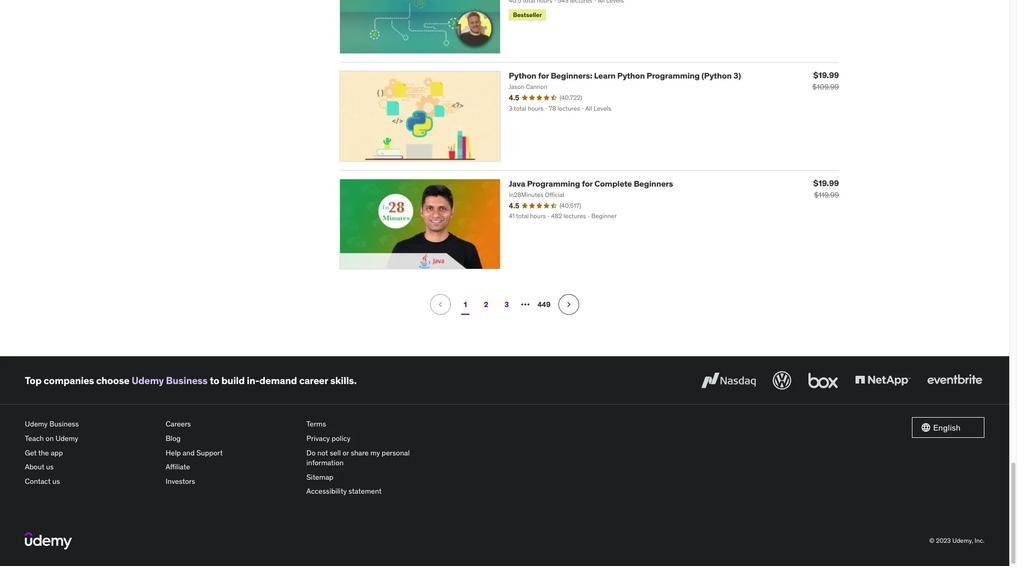 Task type: vqa. For each thing, say whether or not it's contained in the screenshot.
the "app"
yes



Task type: locate. For each thing, give the bounding box(es) containing it.
1
[[464, 300, 467, 310]]

java programming for complete beginners
[[509, 178, 673, 189]]

0 vertical spatial $19.99
[[814, 70, 839, 80]]

0 horizontal spatial programming
[[527, 178, 580, 189]]

python for beginners: learn python programming (python 3) link
[[509, 70, 741, 81]]

2
[[484, 300, 488, 310]]

1 $19.99 from the top
[[814, 70, 839, 80]]

udemy up teach
[[25, 420, 48, 429]]

1 vertical spatial us
[[52, 477, 60, 487]]

do not sell or share my personal information button
[[307, 447, 439, 471]]

next page image
[[564, 300, 574, 310]]

nasdaq image
[[699, 370, 759, 393]]

python right learn
[[617, 70, 645, 81]]

$19.99 for python for beginners: learn python programming (python 3)
[[814, 70, 839, 80]]

affiliate link
[[166, 461, 298, 475]]

eventbrite image
[[925, 370, 985, 393]]

udemy business link up get the app link
[[25, 418, 157, 432]]

help
[[166, 449, 181, 458]]

sell
[[330, 449, 341, 458]]

the
[[38, 449, 49, 458]]

2 python from the left
[[617, 70, 645, 81]]

©
[[930, 537, 935, 545]]

demand
[[259, 375, 297, 387]]

programming right java in the right top of the page
[[527, 178, 580, 189]]

1 horizontal spatial for
[[582, 178, 593, 189]]

udemy business link up careers
[[132, 375, 208, 387]]

careers
[[166, 420, 191, 429]]

top companies choose udemy business to build in-demand career skills.
[[25, 375, 357, 387]]

$19.99
[[814, 70, 839, 80], [814, 178, 839, 188]]

$119.99
[[814, 190, 839, 200]]

programming left (python
[[647, 70, 700, 81]]

for left beginners:
[[538, 70, 549, 81]]

us right contact
[[52, 477, 60, 487]]

learn
[[594, 70, 616, 81]]

app
[[51, 449, 63, 458]]

career
[[299, 375, 328, 387]]

sitemap link
[[307, 471, 439, 485]]

1 vertical spatial business
[[49, 420, 79, 429]]

python for beginners: learn python programming (python 3)
[[509, 70, 741, 81]]

contact us link
[[25, 475, 157, 490]]

in-
[[247, 375, 259, 387]]

programming
[[647, 70, 700, 81], [527, 178, 580, 189]]

1 vertical spatial $19.99
[[814, 178, 839, 188]]

$109.99
[[813, 82, 839, 92]]

for left complete
[[582, 178, 593, 189]]

2 horizontal spatial udemy
[[132, 375, 164, 387]]

0 vertical spatial programming
[[647, 70, 700, 81]]

1 horizontal spatial python
[[617, 70, 645, 81]]

business left to
[[166, 375, 208, 387]]

share
[[351, 449, 369, 458]]

$19.99 up the $119.99
[[814, 178, 839, 188]]

1 vertical spatial programming
[[527, 178, 580, 189]]

top
[[25, 375, 42, 387]]

1 horizontal spatial business
[[166, 375, 208, 387]]

do
[[307, 449, 316, 458]]

2 $19.99 from the top
[[814, 178, 839, 188]]

skills.
[[330, 375, 357, 387]]

or
[[343, 449, 349, 458]]

us
[[46, 463, 54, 472], [52, 477, 60, 487]]

udemy image
[[25, 533, 72, 550]]

statement
[[349, 487, 382, 497]]

for
[[538, 70, 549, 81], [582, 178, 593, 189]]

python left beginners:
[[509, 70, 537, 81]]

3)
[[734, 70, 741, 81]]

0 vertical spatial for
[[538, 70, 549, 81]]

business up on
[[49, 420, 79, 429]]

$19.99 $119.99
[[814, 178, 839, 200]]

(python
[[702, 70, 732, 81]]

$19.99 inside $19.99 $109.99
[[814, 70, 839, 80]]

udemy right choose
[[132, 375, 164, 387]]

netapp image
[[853, 370, 913, 393]]

english
[[934, 423, 961, 434]]

accessibility statement link
[[307, 485, 439, 500]]

small image
[[921, 423, 931, 434]]

$19.99 up $109.99
[[814, 70, 839, 80]]

us right about
[[46, 463, 54, 472]]

python
[[509, 70, 537, 81], [617, 70, 645, 81]]

java programming for complete beginners link
[[509, 178, 673, 189]]

business inside udemy business teach on udemy get the app about us contact us
[[49, 420, 79, 429]]

to
[[210, 375, 219, 387]]

1 vertical spatial for
[[582, 178, 593, 189]]

0 horizontal spatial business
[[49, 420, 79, 429]]

udemy right on
[[56, 434, 78, 444]]

complete
[[595, 178, 632, 189]]

beginners
[[634, 178, 673, 189]]

3 link
[[497, 295, 517, 316]]

0 horizontal spatial udemy
[[25, 420, 48, 429]]

careers link
[[166, 418, 298, 432]]

business
[[166, 375, 208, 387], [49, 420, 79, 429]]

my
[[371, 449, 380, 458]]

2 vertical spatial udemy
[[56, 434, 78, 444]]

udemy
[[132, 375, 164, 387], [25, 420, 48, 429], [56, 434, 78, 444]]

inc.
[[975, 537, 985, 545]]

careers blog help and support affiliate investors
[[166, 420, 223, 487]]

udemy business link
[[132, 375, 208, 387], [25, 418, 157, 432]]

0 horizontal spatial for
[[538, 70, 549, 81]]

0 horizontal spatial python
[[509, 70, 537, 81]]



Task type: describe. For each thing, give the bounding box(es) containing it.
beginners:
[[551, 70, 593, 81]]

$19.99 for java programming for complete beginners
[[814, 178, 839, 188]]

help and support link
[[166, 447, 298, 461]]

on
[[46, 434, 54, 444]]

teach
[[25, 434, 44, 444]]

investors link
[[166, 475, 298, 490]]

get
[[25, 449, 37, 458]]

0 vertical spatial us
[[46, 463, 54, 472]]

sitemap
[[307, 473, 334, 482]]

about
[[25, 463, 44, 472]]

udemy,
[[953, 537, 973, 545]]

2023
[[936, 537, 951, 545]]

2 link
[[476, 295, 497, 316]]

and
[[183, 449, 195, 458]]

terms link
[[307, 418, 439, 432]]

box image
[[806, 370, 841, 393]]

udemy business teach on udemy get the app about us contact us
[[25, 420, 79, 487]]

0 vertical spatial business
[[166, 375, 208, 387]]

3
[[505, 300, 509, 310]]

$19.99 $109.99
[[813, 70, 839, 92]]

build
[[221, 375, 245, 387]]

java
[[509, 178, 525, 189]]

get the app link
[[25, 447, 157, 461]]

0 vertical spatial udemy
[[132, 375, 164, 387]]

1 vertical spatial udemy business link
[[25, 418, 157, 432]]

privacy
[[307, 434, 330, 444]]

contact
[[25, 477, 51, 487]]

teach on udemy link
[[25, 432, 157, 447]]

ellipsis image
[[519, 299, 532, 311]]

choose
[[96, 375, 129, 387]]

terms privacy policy do not sell or share my personal information sitemap accessibility statement
[[307, 420, 410, 497]]

about us link
[[25, 461, 157, 475]]

1 vertical spatial udemy
[[25, 420, 48, 429]]

© 2023 udemy, inc.
[[930, 537, 985, 545]]

volkswagen image
[[771, 370, 794, 393]]

1 link
[[455, 295, 476, 316]]

0 vertical spatial udemy business link
[[132, 375, 208, 387]]

1 python from the left
[[509, 70, 537, 81]]

privacy policy link
[[307, 432, 439, 447]]

blog link
[[166, 432, 298, 447]]

information
[[307, 459, 344, 468]]

companies
[[44, 375, 94, 387]]

support
[[196, 449, 223, 458]]

not
[[317, 449, 328, 458]]

personal
[[382, 449, 410, 458]]

blog
[[166, 434, 181, 444]]

previous page image
[[435, 300, 446, 310]]

1 horizontal spatial programming
[[647, 70, 700, 81]]

affiliate
[[166, 463, 190, 472]]

terms
[[307, 420, 326, 429]]

449
[[538, 300, 551, 310]]

policy
[[332, 434, 351, 444]]

1 horizontal spatial udemy
[[56, 434, 78, 444]]

english button
[[912, 418, 985, 439]]

accessibility
[[307, 487, 347, 497]]

investors
[[166, 477, 195, 487]]



